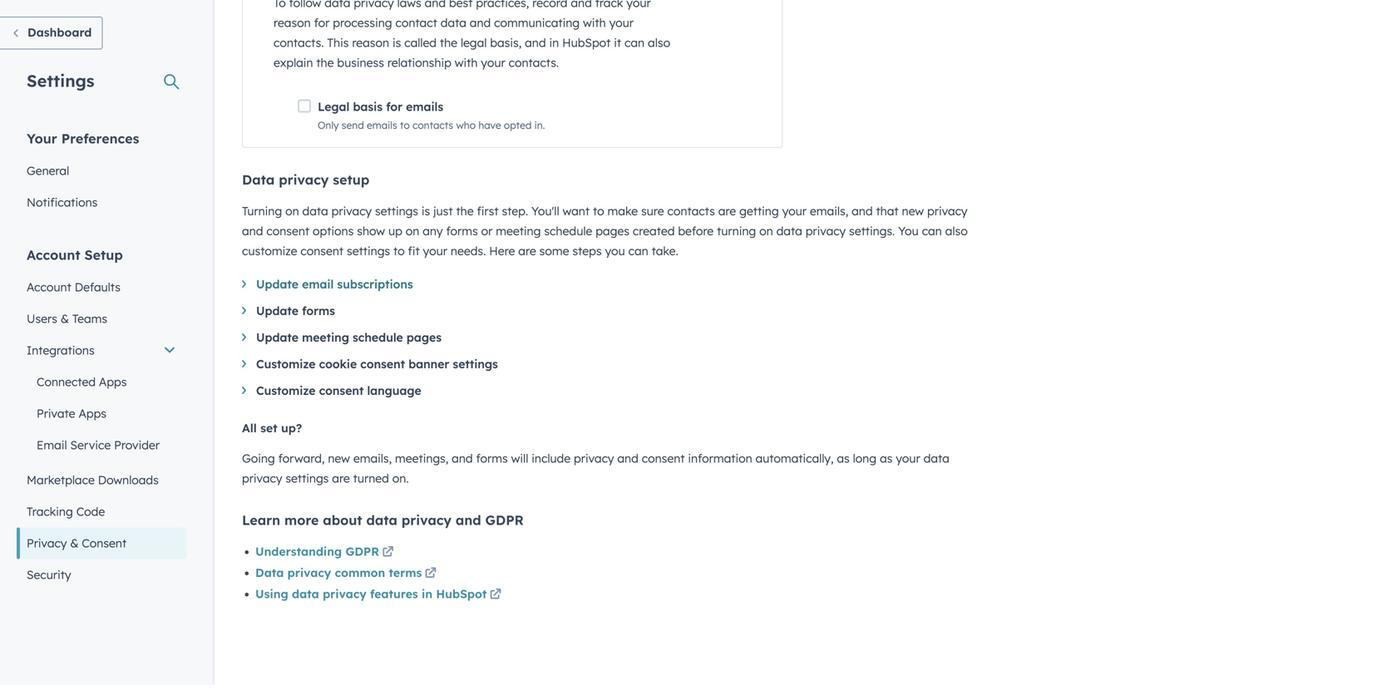 Task type: vqa. For each thing, say whether or not it's contained in the screenshot.
attribution
no



Task type: describe. For each thing, give the bounding box(es) containing it.
privacy right include
[[574, 451, 614, 466]]

data up processing
[[325, 0, 351, 10]]

hubspot inside to follow data privacy laws and best practices, record and track your reason for processing contact data and communicating with your contacts. this reason is called the legal basis, and in hubspot it can also explain the business relationship with your contacts.
[[562, 35, 611, 50]]

any
[[423, 224, 443, 238]]

2 horizontal spatial on
[[760, 224, 773, 238]]

update for update meeting schedule pages
[[256, 330, 299, 345]]

privacy
[[27, 536, 67, 551]]

email service provider link
[[17, 430, 186, 461]]

in inside to follow data privacy laws and best practices, record and track your reason for processing contact data and communicating with your contacts. this reason is called the legal basis, and in hubspot it can also explain the business relationship with your contacts.
[[549, 35, 559, 50]]

understanding gdpr link
[[255, 543, 397, 563]]

meetings,
[[395, 451, 449, 466]]

created
[[633, 224, 675, 238]]

privacy & consent link
[[17, 528, 186, 559]]

update for update email subscriptions
[[256, 277, 299, 292]]

understanding gdpr
[[255, 544, 379, 559]]

forms inside "dropdown button"
[[302, 304, 335, 318]]

steps
[[573, 244, 602, 258]]

settings inside dropdown button
[[453, 357, 498, 371]]

customize cookie consent banner settings button
[[242, 354, 991, 374]]

send
[[342, 119, 364, 131]]

update for update forms
[[256, 304, 299, 318]]

needs.
[[451, 244, 486, 258]]

your right track
[[627, 0, 651, 10]]

just
[[433, 204, 453, 218]]

cookie
[[319, 357, 357, 371]]

contact
[[395, 15, 437, 30]]

account setup
[[27, 247, 123, 263]]

downloads
[[98, 473, 159, 487]]

consent down options
[[301, 244, 344, 258]]

your up 'it'
[[609, 15, 634, 30]]

forward,
[[278, 451, 325, 466]]

to follow data privacy laws and best practices, record and track your reason for processing contact data and communicating with your contacts. this reason is called the legal basis, and in hubspot it can also explain the business relationship with your contacts.
[[274, 0, 670, 70]]

want
[[563, 204, 590, 218]]

marketplace downloads link
[[17, 465, 186, 496]]

1 horizontal spatial for
[[386, 99, 403, 114]]

communicating
[[494, 15, 580, 30]]

2 vertical spatial to
[[393, 244, 405, 258]]

explain
[[274, 55, 313, 70]]

also inside to follow data privacy laws and best practices, record and track your reason for processing contact data and communicating with your contacts. this reason is called the legal basis, and in hubspot it can also explain the business relationship with your contacts.
[[648, 35, 670, 50]]

turning
[[242, 204, 282, 218]]

customize for customize cookie consent banner settings
[[256, 357, 316, 371]]

account defaults
[[27, 280, 121, 294]]

consent inside the going forward, new emails, meetings, and forms will include privacy and consent information automatically, as long as your data privacy settings are turned on.
[[642, 451, 685, 466]]

users
[[27, 311, 57, 326]]

fit
[[408, 244, 420, 258]]

data up options
[[302, 204, 328, 218]]

caret image for update email subscriptions
[[242, 280, 246, 288]]

service
[[70, 438, 111, 452]]

notifications
[[27, 195, 98, 210]]

new inside the going forward, new emails, meetings, and forms will include privacy and consent information automatically, as long as your data privacy settings are turned on.
[[328, 451, 350, 466]]

record
[[532, 0, 568, 10]]

integrations button
[[17, 335, 186, 366]]

dashboard
[[27, 25, 92, 40]]

consent down cookie
[[319, 383, 364, 398]]

update email subscriptions
[[256, 277, 413, 292]]

turning
[[717, 224, 756, 238]]

data privacy setup
[[242, 171, 370, 188]]

connected
[[37, 375, 96, 389]]

basis,
[[490, 35, 522, 50]]

pages inside update meeting schedule pages dropdown button
[[407, 330, 442, 345]]

all set up?
[[242, 421, 302, 435]]

update meeting schedule pages
[[256, 330, 442, 345]]

1 vertical spatial hubspot
[[436, 587, 487, 601]]

link opens in a new window image for data privacy common terms
[[425, 564, 437, 584]]

also inside turning on data privacy settings is just the first step. you'll want to make sure contacts are getting your emails, and that new privacy and consent options show up on any forms or meeting schedule pages created before turning on data privacy settings. you can also customize consent settings to fit your needs. here are some steps you can take.
[[945, 224, 968, 238]]

privacy & consent
[[27, 536, 127, 551]]

business
[[337, 55, 384, 70]]

here
[[489, 244, 515, 258]]

for inside to follow data privacy laws and best practices, record and track your reason for processing contact data and communicating with your contacts. this reason is called the legal basis, and in hubspot it can also explain the business relationship with your contacts.
[[314, 15, 330, 30]]

can inside to follow data privacy laws and best practices, record and track your reason for processing contact data and communicating with your contacts. this reason is called the legal basis, and in hubspot it can also explain the business relationship with your contacts.
[[625, 35, 645, 50]]

tracking code link
[[17, 496, 186, 528]]

more
[[284, 512, 319, 529]]

link opens in a new window image for understanding gdpr
[[382, 543, 394, 563]]

1 as from the left
[[837, 451, 850, 466]]

account defaults link
[[17, 272, 186, 303]]

up
[[388, 224, 402, 238]]

marketplace
[[27, 473, 95, 487]]

consent up language
[[360, 357, 405, 371]]

0 horizontal spatial with
[[455, 55, 478, 70]]

email service provider
[[37, 438, 160, 452]]

legal
[[461, 35, 487, 50]]

settings
[[27, 70, 94, 91]]

setup
[[333, 171, 370, 188]]

1 vertical spatial contacts.
[[509, 55, 559, 70]]

customize cookie consent banner settings
[[256, 357, 498, 371]]

0 vertical spatial the
[[440, 35, 458, 50]]

all
[[242, 421, 257, 435]]

new inside turning on data privacy settings is just the first step. you'll want to make sure contacts are getting your emails, and that new privacy and consent options show up on any forms or meeting schedule pages created before turning on data privacy settings. you can also customize consent settings to fit your needs. here are some steps you can take.
[[902, 204, 924, 218]]

your preferences
[[27, 130, 139, 147]]

contacts inside turning on data privacy settings is just the first step. you'll want to make sure contacts are getting your emails, and that new privacy and consent options show up on any forms or meeting schedule pages created before turning on data privacy settings. you can also customize consent settings to fit your needs. here are some steps you can take.
[[668, 204, 715, 218]]

0 horizontal spatial on
[[285, 204, 299, 218]]

your
[[27, 130, 57, 147]]

or
[[481, 224, 493, 238]]

your preferences element
[[17, 129, 186, 218]]

caret image for update meeting schedule pages
[[242, 334, 246, 341]]

1 horizontal spatial with
[[583, 15, 606, 30]]

privacy left setup
[[279, 171, 329, 188]]

1 vertical spatial are
[[518, 244, 536, 258]]

data down best
[[441, 15, 467, 30]]

getting
[[740, 204, 779, 218]]

banner
[[409, 357, 449, 371]]

link opens in a new window image for using data privacy features in hubspot
[[490, 586, 501, 606]]

consent
[[82, 536, 127, 551]]

connected apps link
[[17, 366, 186, 398]]

settings down show
[[347, 244, 390, 258]]

using
[[255, 587, 288, 601]]

link opens in a new window image for using data privacy features in hubspot
[[490, 590, 501, 601]]

language
[[367, 383, 422, 398]]

processing
[[333, 15, 392, 30]]

customize for customize consent language
[[256, 383, 316, 398]]

setup
[[84, 247, 123, 263]]

emails, inside turning on data privacy settings is just the first step. you'll want to make sure contacts are getting your emails, and that new privacy and consent options show up on any forms or meeting schedule pages created before turning on data privacy settings. you can also customize consent settings to fit your needs. here are some steps you can take.
[[810, 204, 849, 218]]

code
[[76, 504, 105, 519]]

laws
[[397, 0, 421, 10]]

apps for connected apps
[[99, 375, 127, 389]]

only
[[318, 119, 339, 131]]

1 horizontal spatial on
[[406, 224, 419, 238]]

data for data privacy common terms
[[255, 566, 284, 580]]

going
[[242, 451, 275, 466]]

learn more about data privacy and gdpr
[[242, 512, 524, 529]]

meeting inside dropdown button
[[302, 330, 349, 345]]

schedule inside dropdown button
[[353, 330, 403, 345]]

to
[[274, 0, 286, 10]]

subscriptions
[[337, 277, 413, 292]]

2 as from the left
[[880, 451, 893, 466]]

first
[[477, 204, 499, 218]]

privacy down data privacy common terms link in the bottom of the page
[[323, 587, 367, 601]]

data down getting
[[777, 224, 802, 238]]

0 vertical spatial contacts.
[[274, 35, 324, 50]]

settings inside the going forward, new emails, meetings, and forms will include privacy and consent information automatically, as long as your data privacy settings are turned on.
[[286, 471, 329, 486]]

step.
[[502, 204, 528, 218]]

using data privacy features in hubspot link
[[255, 586, 504, 606]]

who
[[456, 119, 476, 131]]



Task type: locate. For each thing, give the bounding box(es) containing it.
contacts. down the basis,
[[509, 55, 559, 70]]

0 vertical spatial data
[[242, 171, 275, 188]]

update inside "dropdown button"
[[256, 304, 299, 318]]

0 horizontal spatial as
[[837, 451, 850, 466]]

& right privacy
[[70, 536, 78, 551]]

2 vertical spatial forms
[[476, 451, 508, 466]]

data inside using data privacy features in hubspot link
[[292, 587, 319, 601]]

your right long
[[896, 451, 920, 466]]

sure
[[641, 204, 664, 218]]

0 vertical spatial customize
[[256, 357, 316, 371]]

information
[[688, 451, 752, 466]]

understanding
[[255, 544, 342, 559]]

account for account defaults
[[27, 280, 71, 294]]

hubspot right features
[[436, 587, 487, 601]]

1 vertical spatial emails
[[367, 119, 397, 131]]

4 caret image from the top
[[242, 360, 246, 368]]

basis
[[353, 99, 383, 114]]

settings
[[375, 204, 418, 218], [347, 244, 390, 258], [453, 357, 498, 371], [286, 471, 329, 486]]

data right long
[[924, 451, 950, 466]]

1 vertical spatial contacts
[[668, 204, 715, 218]]

your down the basis,
[[481, 55, 505, 70]]

customize
[[242, 244, 297, 258]]

3 caret image from the top
[[242, 334, 246, 341]]

integrations
[[27, 343, 95, 358]]

schedule down want at the left of page
[[544, 224, 592, 238]]

0 horizontal spatial meeting
[[302, 330, 349, 345]]

customize left cookie
[[256, 357, 316, 371]]

up?
[[281, 421, 302, 435]]

also
[[648, 35, 670, 50], [945, 224, 968, 238]]

caret image for update forms
[[242, 307, 246, 315]]

0 vertical spatial &
[[61, 311, 69, 326]]

are
[[718, 204, 736, 218], [518, 244, 536, 258], [332, 471, 350, 486]]

pages up the banner
[[407, 330, 442, 345]]

1 vertical spatial apps
[[79, 406, 106, 421]]

privacy right that
[[927, 204, 968, 218]]

1 vertical spatial link opens in a new window image
[[490, 590, 501, 601]]

data inside data privacy common terms link
[[255, 566, 284, 580]]

1 vertical spatial schedule
[[353, 330, 403, 345]]

2 account from the top
[[27, 280, 71, 294]]

2 vertical spatial the
[[456, 204, 474, 218]]

& right users
[[61, 311, 69, 326]]

in down communicating
[[549, 35, 559, 50]]

features
[[370, 587, 418, 601]]

1 vertical spatial is
[[422, 204, 430, 218]]

consent
[[266, 224, 310, 238], [301, 244, 344, 258], [360, 357, 405, 371], [319, 383, 364, 398], [642, 451, 685, 466]]

it
[[614, 35, 621, 50]]

0 vertical spatial account
[[27, 247, 80, 263]]

1 horizontal spatial pages
[[596, 224, 630, 238]]

0 vertical spatial is
[[393, 35, 401, 50]]

for
[[314, 15, 330, 30], [386, 99, 403, 114]]

marketplace downloads
[[27, 473, 159, 487]]

data for data privacy setup
[[242, 171, 275, 188]]

common
[[335, 566, 385, 580]]

data right 'using'
[[292, 587, 319, 601]]

your down any
[[423, 244, 447, 258]]

customize
[[256, 357, 316, 371], [256, 383, 316, 398]]

privacy down the going
[[242, 471, 282, 486]]

0 vertical spatial in
[[549, 35, 559, 50]]

0 horizontal spatial hubspot
[[436, 587, 487, 601]]

settings.
[[849, 224, 895, 238]]

called
[[404, 35, 437, 50]]

learn
[[242, 512, 280, 529]]

1 horizontal spatial meeting
[[496, 224, 541, 238]]

customize up the up?
[[256, 383, 316, 398]]

your inside the going forward, new emails, meetings, and forms will include privacy and consent information automatically, as long as your data privacy settings are turned on.
[[896, 451, 920, 466]]

to down legal basis for emails
[[400, 119, 410, 131]]

email
[[302, 277, 334, 292]]

forms down email
[[302, 304, 335, 318]]

& for privacy
[[70, 536, 78, 551]]

also right 'it'
[[648, 35, 670, 50]]

with down legal
[[455, 55, 478, 70]]

update down "customize"
[[256, 304, 299, 318]]

the inside turning on data privacy settings is just the first step. you'll want to make sure contacts are getting your emails, and that new privacy and consent options show up on any forms or meeting schedule pages created before turning on data privacy settings. you can also customize consent settings to fit your needs. here are some steps you can take.
[[456, 204, 474, 218]]

1 vertical spatial emails,
[[353, 451, 392, 466]]

update down update forms at the left top of the page
[[256, 330, 299, 345]]

privacy left settings.
[[806, 224, 846, 238]]

on.
[[392, 471, 409, 486]]

1 vertical spatial also
[[945, 224, 968, 238]]

account for account setup
[[27, 247, 80, 263]]

1 customize from the top
[[256, 357, 316, 371]]

caret image
[[242, 280, 246, 288], [242, 307, 246, 315], [242, 334, 246, 341], [242, 360, 246, 368]]

0 vertical spatial hubspot
[[562, 35, 611, 50]]

that
[[876, 204, 899, 218]]

schedule up customize cookie consent banner settings
[[353, 330, 403, 345]]

general
[[27, 163, 69, 178]]

1 vertical spatial in
[[422, 587, 433, 601]]

reason
[[274, 15, 311, 30], [352, 35, 389, 50]]

& inside privacy & consent link
[[70, 536, 78, 551]]

for right basis
[[386, 99, 403, 114]]

data privacy common terms link
[[255, 564, 440, 584]]

meeting up cookie
[[302, 330, 349, 345]]

pages up you
[[596, 224, 630, 238]]

you'll
[[531, 204, 559, 218]]

new right forward,
[[328, 451, 350, 466]]

contacts left "who"
[[413, 119, 453, 131]]

are right here
[[518, 244, 536, 258]]

opted
[[504, 119, 532, 131]]

are up turning
[[718, 204, 736, 218]]

email
[[37, 438, 67, 452]]

on down getting
[[760, 224, 773, 238]]

have
[[479, 119, 501, 131]]

dashboard link
[[0, 17, 103, 49]]

is inside turning on data privacy settings is just the first step. you'll want to make sure contacts are getting your emails, and that new privacy and consent options show up on any forms or meeting schedule pages created before turning on data privacy settings. you can also customize consent settings to fit your needs. here are some steps you can take.
[[422, 204, 430, 218]]

privacy down understanding gdpr
[[288, 566, 331, 580]]

set
[[260, 421, 278, 435]]

0 horizontal spatial also
[[648, 35, 670, 50]]

connected apps
[[37, 375, 127, 389]]

2 update from the top
[[256, 304, 299, 318]]

as right long
[[880, 451, 893, 466]]

0 vertical spatial to
[[400, 119, 410, 131]]

1 vertical spatial update
[[256, 304, 299, 318]]

hubspot left 'it'
[[562, 35, 611, 50]]

0 vertical spatial forms
[[446, 224, 478, 238]]

notifications link
[[17, 187, 186, 218]]

0 vertical spatial emails,
[[810, 204, 849, 218]]

emails, left that
[[810, 204, 849, 218]]

customize consent language
[[256, 383, 422, 398]]

the left legal
[[440, 35, 458, 50]]

apps inside connected apps link
[[99, 375, 127, 389]]

caret image inside update email subscriptions dropdown button
[[242, 280, 246, 288]]

0 horizontal spatial pages
[[407, 330, 442, 345]]

2 caret image from the top
[[242, 307, 246, 315]]

1 update from the top
[[256, 277, 299, 292]]

defaults
[[75, 280, 121, 294]]

also right you
[[945, 224, 968, 238]]

0 vertical spatial link opens in a new window image
[[382, 547, 394, 559]]

settings right the banner
[[453, 357, 498, 371]]

reason down to
[[274, 15, 311, 30]]

1 horizontal spatial schedule
[[544, 224, 592, 238]]

0 horizontal spatial is
[[393, 35, 401, 50]]

is inside to follow data privacy laws and best practices, record and track your reason for processing contact data and communicating with your contacts. this reason is called the legal basis, and in hubspot it can also explain the business relationship with your contacts.
[[393, 35, 401, 50]]

apps up service
[[79, 406, 106, 421]]

new up you
[[902, 204, 924, 218]]

settings up the up
[[375, 204, 418, 218]]

private apps
[[37, 406, 106, 421]]

0 horizontal spatial for
[[314, 15, 330, 30]]

privacy up options
[[332, 204, 372, 218]]

1 horizontal spatial &
[[70, 536, 78, 551]]

link opens in a new window image inside using data privacy features in hubspot link
[[490, 590, 501, 601]]

1 horizontal spatial are
[[518, 244, 536, 258]]

1 vertical spatial &
[[70, 536, 78, 551]]

meeting down step.
[[496, 224, 541, 238]]

on right the up
[[406, 224, 419, 238]]

apps
[[99, 375, 127, 389], [79, 406, 106, 421]]

&
[[61, 311, 69, 326], [70, 536, 78, 551]]

0 vertical spatial emails
[[406, 99, 443, 114]]

1 horizontal spatial reason
[[352, 35, 389, 50]]

1 account from the top
[[27, 247, 80, 263]]

in down terms
[[422, 587, 433, 601]]

1 horizontal spatial gdpr
[[485, 512, 524, 529]]

emails down legal basis for emails
[[367, 119, 397, 131]]

to left the fit
[[393, 244, 405, 258]]

1 vertical spatial with
[[455, 55, 478, 70]]

1 vertical spatial for
[[386, 99, 403, 114]]

hubspot
[[562, 35, 611, 50], [436, 587, 487, 601]]

tracking code
[[27, 504, 105, 519]]

0 horizontal spatial schedule
[[353, 330, 403, 345]]

tracking
[[27, 504, 73, 519]]

1 horizontal spatial new
[[902, 204, 924, 218]]

0 vertical spatial meeting
[[496, 224, 541, 238]]

emails, up 'turned'
[[353, 451, 392, 466]]

0 horizontal spatial emails,
[[353, 451, 392, 466]]

for down follow
[[314, 15, 330, 30]]

meeting inside turning on data privacy settings is just the first step. you'll want to make sure contacts are getting your emails, and that new privacy and consent options show up on any forms or meeting schedule pages created before turning on data privacy settings. you can also customize consent settings to fit your needs. here are some steps you can take.
[[496, 224, 541, 238]]

settings down forward,
[[286, 471, 329, 486]]

link opens in a new window image
[[382, 543, 394, 563], [425, 564, 437, 584], [425, 569, 437, 580], [490, 586, 501, 606]]

is left "just"
[[422, 204, 430, 218]]

emails, inside the going forward, new emails, meetings, and forms will include privacy and consent information automatically, as long as your data privacy settings are turned on.
[[353, 451, 392, 466]]

forms inside the going forward, new emails, meetings, and forms will include privacy and consent information automatically, as long as your data privacy settings are turned on.
[[476, 451, 508, 466]]

1 vertical spatial customize
[[256, 383, 316, 398]]

reason down processing
[[352, 35, 389, 50]]

caret image inside update forms "dropdown button"
[[242, 307, 246, 315]]

link opens in a new window image inside data privacy common terms link
[[425, 569, 437, 580]]

this
[[327, 35, 349, 50]]

2 vertical spatial can
[[628, 244, 649, 258]]

only send emails to contacts who have opted in.
[[318, 119, 545, 131]]

turned
[[353, 471, 389, 486]]

as left long
[[837, 451, 850, 466]]

and
[[425, 0, 446, 10], [571, 0, 592, 10], [470, 15, 491, 30], [525, 35, 546, 50], [852, 204, 873, 218], [242, 224, 263, 238], [452, 451, 473, 466], [617, 451, 639, 466], [456, 512, 481, 529]]

1 vertical spatial meeting
[[302, 330, 349, 345]]

2 vertical spatial are
[[332, 471, 350, 486]]

security
[[27, 568, 71, 582]]

1 vertical spatial new
[[328, 451, 350, 466]]

caret image inside update meeting schedule pages dropdown button
[[242, 334, 246, 341]]

customize consent language button
[[242, 381, 991, 401]]

update meeting schedule pages button
[[242, 328, 991, 348]]

account up users
[[27, 280, 71, 294]]

1 horizontal spatial emails
[[406, 99, 443, 114]]

0 horizontal spatial emails
[[367, 119, 397, 131]]

1 vertical spatial forms
[[302, 304, 335, 318]]

with down track
[[583, 15, 606, 30]]

1 vertical spatial to
[[593, 204, 604, 218]]

1 horizontal spatial hubspot
[[562, 35, 611, 50]]

0 horizontal spatial contacts.
[[274, 35, 324, 50]]

0 vertical spatial reason
[[274, 15, 311, 30]]

link opens in a new window image inside 'understanding gdpr' link
[[382, 547, 394, 559]]

emails up only send emails to contacts who have opted in. at left top
[[406, 99, 443, 114]]

1 horizontal spatial as
[[880, 451, 893, 466]]

0 vertical spatial with
[[583, 15, 606, 30]]

1 horizontal spatial contacts.
[[509, 55, 559, 70]]

2 vertical spatial update
[[256, 330, 299, 345]]

1 vertical spatial gdpr
[[346, 544, 379, 559]]

automatically,
[[756, 451, 834, 466]]

0 vertical spatial pages
[[596, 224, 630, 238]]

1 vertical spatial reason
[[352, 35, 389, 50]]

consent up "customize"
[[266, 224, 310, 238]]

account setup element
[[17, 246, 186, 591]]

apps inside private apps link
[[79, 406, 106, 421]]

0 vertical spatial for
[[314, 15, 330, 30]]

the
[[440, 35, 458, 50], [316, 55, 334, 70], [456, 204, 474, 218]]

data right about
[[366, 512, 398, 529]]

0 vertical spatial gdpr
[[485, 512, 524, 529]]

forms up the needs.
[[446, 224, 478, 238]]

relationship
[[387, 55, 451, 70]]

contacts.
[[274, 35, 324, 50], [509, 55, 559, 70]]

1 caret image from the top
[[242, 280, 246, 288]]

link opens in a new window image for understanding gdpr
[[382, 547, 394, 559]]

your right getting
[[782, 204, 807, 218]]

update forms button
[[242, 301, 991, 321]]

1 horizontal spatial also
[[945, 224, 968, 238]]

0 vertical spatial schedule
[[544, 224, 592, 238]]

1 vertical spatial data
[[255, 566, 284, 580]]

in
[[549, 35, 559, 50], [422, 587, 433, 601]]

forms left will
[[476, 451, 508, 466]]

account up account defaults
[[27, 247, 80, 263]]

privacy up processing
[[354, 0, 394, 10]]

the right "just"
[[456, 204, 474, 218]]

on right turning
[[285, 204, 299, 218]]

you
[[605, 244, 625, 258]]

provider
[[114, 438, 160, 452]]

long
[[853, 451, 877, 466]]

general link
[[17, 155, 186, 187]]

consent left information in the bottom of the page
[[642, 451, 685, 466]]

gdpr down will
[[485, 512, 524, 529]]

0 vertical spatial update
[[256, 277, 299, 292]]

apps down integrations dropdown button
[[99, 375, 127, 389]]

0 horizontal spatial are
[[332, 471, 350, 486]]

contacts. up explain
[[274, 35, 324, 50]]

pages inside turning on data privacy settings is just the first step. you'll want to make sure contacts are getting your emails, and that new privacy and consent options show up on any forms or meeting schedule pages created before turning on data privacy settings. you can also customize consent settings to fit your needs. here are some steps you can take.
[[596, 224, 630, 238]]

0 horizontal spatial link opens in a new window image
[[382, 547, 394, 559]]

forms inside turning on data privacy settings is just the first step. you'll want to make sure contacts are getting your emails, and that new privacy and consent options show up on any forms or meeting schedule pages created before turning on data privacy settings. you can also customize consent settings to fit your needs. here are some steps you can take.
[[446, 224, 478, 238]]

data inside the going forward, new emails, meetings, and forms will include privacy and consent information automatically, as long as your data privacy settings are turned on.
[[924, 451, 950, 466]]

1 vertical spatial account
[[27, 280, 71, 294]]

are inside the going forward, new emails, meetings, and forms will include privacy and consent information automatically, as long as your data privacy settings are turned on.
[[332, 471, 350, 486]]

apps for private apps
[[79, 406, 106, 421]]

in.
[[535, 119, 545, 131]]

meeting
[[496, 224, 541, 238], [302, 330, 349, 345]]

gdpr
[[485, 512, 524, 529], [346, 544, 379, 559]]

0 vertical spatial are
[[718, 204, 736, 218]]

privacy inside to follow data privacy laws and best practices, record and track your reason for processing contact data and communicating with your contacts. this reason is called the legal basis, and in hubspot it can also explain the business relationship with your contacts.
[[354, 0, 394, 10]]

to right want at the left of page
[[593, 204, 604, 218]]

0 horizontal spatial &
[[61, 311, 69, 326]]

using data privacy features in hubspot
[[255, 587, 487, 601]]

& inside "users & teams" link
[[61, 311, 69, 326]]

legal
[[318, 99, 350, 114]]

update email subscriptions button
[[242, 274, 991, 294]]

schedule inside turning on data privacy settings is just the first step. you'll want to make sure contacts are getting your emails, and that new privacy and consent options show up on any forms or meeting schedule pages created before turning on data privacy settings. you can also customize consent settings to fit your needs. here are some steps you can take.
[[544, 224, 592, 238]]

0 horizontal spatial gdpr
[[346, 544, 379, 559]]

caret image
[[242, 387, 246, 394]]

1 vertical spatial pages
[[407, 330, 442, 345]]

3 update from the top
[[256, 330, 299, 345]]

1 horizontal spatial link opens in a new window image
[[490, 590, 501, 601]]

& for users
[[61, 311, 69, 326]]

private apps link
[[17, 398, 186, 430]]

privacy down on. at the left bottom of the page
[[402, 512, 452, 529]]

1 vertical spatial the
[[316, 55, 334, 70]]

with
[[583, 15, 606, 30], [455, 55, 478, 70]]

0 vertical spatial can
[[625, 35, 645, 50]]

caret image inside customize cookie consent banner settings dropdown button
[[242, 360, 246, 368]]

gdpr up common
[[346, 544, 379, 559]]

the down this
[[316, 55, 334, 70]]

link opens in a new window image
[[382, 547, 394, 559], [490, 590, 501, 601]]

contacts up before
[[668, 204, 715, 218]]

emails
[[406, 99, 443, 114], [367, 119, 397, 131]]

1 horizontal spatial is
[[422, 204, 430, 218]]

is left the called
[[393, 35, 401, 50]]

update forms
[[256, 304, 335, 318]]

2 customize from the top
[[256, 383, 316, 398]]

practices,
[[476, 0, 529, 10]]

0 horizontal spatial in
[[422, 587, 433, 601]]

data up 'using'
[[255, 566, 284, 580]]

0 vertical spatial also
[[648, 35, 670, 50]]

1 horizontal spatial contacts
[[668, 204, 715, 218]]

0 horizontal spatial new
[[328, 451, 350, 466]]

0 horizontal spatial reason
[[274, 15, 311, 30]]

1 vertical spatial can
[[922, 224, 942, 238]]

include
[[532, 451, 571, 466]]

are left 'turned'
[[332, 471, 350, 486]]

data up turning
[[242, 171, 275, 188]]

2 horizontal spatial are
[[718, 204, 736, 218]]

update
[[256, 277, 299, 292], [256, 304, 299, 318], [256, 330, 299, 345]]

1 horizontal spatial emails,
[[810, 204, 849, 218]]

0 vertical spatial contacts
[[413, 119, 453, 131]]

update up update forms at the left top of the page
[[256, 277, 299, 292]]

caret image for customize cookie consent banner settings
[[242, 360, 246, 368]]

you
[[898, 224, 919, 238]]



